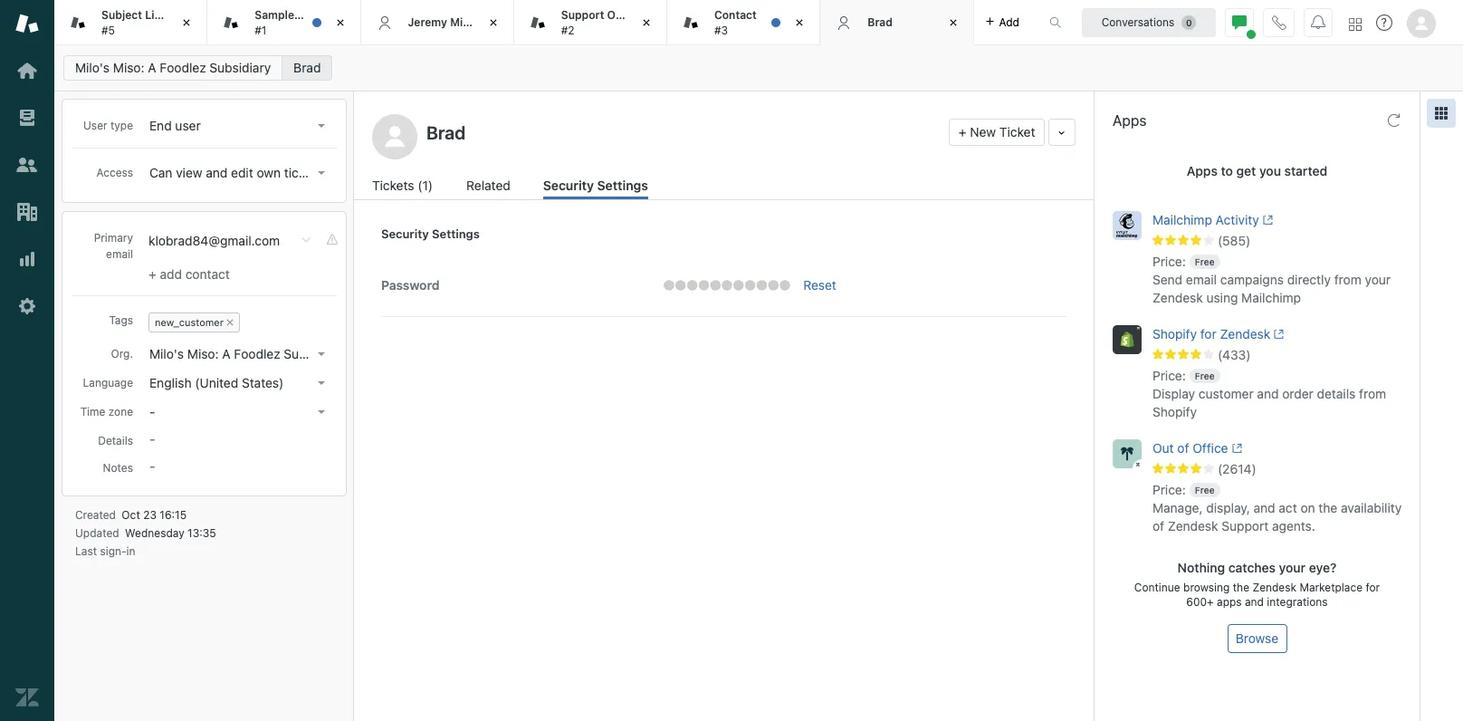 Task type: locate. For each thing, give the bounding box(es) containing it.
mailchimp left activity
[[1153, 212, 1213, 227]]

related link
[[467, 176, 513, 199]]

2 vertical spatial price:
[[1153, 482, 1187, 497]]

eye?
[[1310, 560, 1337, 575]]

price: up manage,
[[1153, 482, 1187, 497]]

0 vertical spatial settings
[[597, 178, 649, 193]]

close image right miller at left
[[484, 14, 503, 32]]

directly
[[1288, 272, 1332, 287]]

your inside price: free send email campaigns directly from your zendesk using mailchimp
[[1366, 272, 1391, 287]]

tabs tab list
[[54, 0, 1031, 45]]

arrow down image
[[318, 381, 325, 385], [318, 410, 325, 414]]

-
[[149, 404, 155, 419]]

1 vertical spatial milo's
[[149, 346, 184, 361]]

from inside price: free display customer and order details from shopify
[[1360, 386, 1387, 401]]

arrow down image for english (united states)
[[318, 381, 325, 385]]

order
[[1283, 386, 1314, 401]]

related
[[467, 178, 511, 193]]

security down tickets (1) link at left top
[[381, 226, 429, 241]]

(585)
[[1218, 233, 1251, 248]]

1 vertical spatial the
[[1234, 581, 1250, 594]]

0 horizontal spatial of
[[1153, 518, 1165, 534]]

your
[[1366, 272, 1391, 287], [1280, 560, 1306, 575]]

of down manage,
[[1153, 518, 1165, 534]]

1 horizontal spatial mailchimp
[[1242, 290, 1302, 305]]

apps to get you started
[[1187, 163, 1328, 178]]

jeremy miller
[[408, 15, 480, 29]]

None text field
[[421, 119, 942, 146]]

1 close image from the left
[[484, 14, 503, 32]]

the inside nothing catches your eye? continue browsing the zendesk marketplace for 600+ apps and integrations
[[1234, 581, 1250, 594]]

campaigns
[[1221, 272, 1285, 287]]

views image
[[15, 106, 39, 130]]

email inside primary email
[[106, 247, 133, 261]]

0 vertical spatial your
[[1366, 272, 1391, 287]]

1 tab from the left
[[54, 0, 208, 45]]

close image up 'brad' link
[[331, 14, 349, 32]]

price: inside price: free manage, display, and act on the availability of zendesk support agents.
[[1153, 482, 1187, 497]]

+ left new
[[959, 124, 967, 140]]

(opens in a new tab) image inside "mailchimp activity" link
[[1260, 215, 1274, 226]]

the
[[1319, 500, 1338, 515], [1234, 581, 1250, 594]]

1 horizontal spatial subsidiary
[[284, 346, 345, 361]]

price: up the display
[[1153, 368, 1187, 383]]

email down primary
[[106, 247, 133, 261]]

price:
[[1153, 254, 1187, 269], [1153, 368, 1187, 383], [1153, 482, 1187, 497]]

1 vertical spatial brad
[[294, 60, 321, 75]]

1 vertical spatial support
[[1222, 518, 1269, 534]]

2 price: from the top
[[1153, 368, 1187, 383]]

subsidiary down #1
[[210, 60, 271, 75]]

0 vertical spatial +
[[959, 124, 967, 140]]

1 horizontal spatial the
[[1319, 500, 1338, 515]]

security
[[543, 178, 594, 193], [381, 226, 429, 241]]

2 free from the top
[[1196, 370, 1215, 381]]

milo's inside the secondary element
[[75, 60, 110, 75]]

get
[[1237, 163, 1257, 178]]

milo's miso: a foodlez subsidiary down line
[[75, 60, 271, 75]]

price: inside price: free send email campaigns directly from your zendesk using mailchimp
[[1153, 254, 1187, 269]]

1 vertical spatial arrow down image
[[318, 410, 325, 414]]

0 vertical spatial arrow down image
[[318, 381, 325, 385]]

None field
[[145, 336, 157, 356]]

foodlez up states)
[[234, 346, 280, 361]]

contact
[[185, 266, 230, 282]]

0 horizontal spatial apps
[[1113, 112, 1147, 129]]

close image
[[178, 14, 196, 32], [331, 14, 349, 32], [638, 14, 656, 32], [791, 14, 809, 32]]

new
[[971, 124, 997, 140]]

0 vertical spatial brad
[[868, 15, 893, 29]]

zendesk inside price: free manage, display, and act on the availability of zendesk support agents.
[[1168, 518, 1219, 534]]

marketplace
[[1300, 581, 1363, 594]]

3 price: from the top
[[1153, 482, 1187, 497]]

mailchimp activity image
[[1113, 211, 1142, 240]]

1 vertical spatial subsidiary
[[284, 346, 345, 361]]

and left edit
[[206, 165, 228, 180]]

0 vertical spatial shopify
[[1153, 326, 1198, 342]]

1 horizontal spatial support
[[1222, 518, 1269, 534]]

of
[[1178, 440, 1190, 456], [1153, 518, 1165, 534]]

(opens in a new tab) image up 4 stars. 585 reviews. element
[[1260, 215, 1274, 226]]

mailchimp down campaigns at the right top of page
[[1242, 290, 1302, 305]]

0 horizontal spatial the
[[1234, 581, 1250, 594]]

for down using
[[1201, 326, 1217, 342]]

english (united states)
[[149, 375, 284, 390]]

1 horizontal spatial of
[[1178, 440, 1190, 456]]

add inside 'dropdown button'
[[1000, 15, 1020, 29]]

new_customer
[[155, 316, 224, 328]]

arrow down image up english (united states) button
[[318, 352, 325, 356]]

0 horizontal spatial security
[[381, 226, 429, 241]]

+ for + new ticket
[[959, 124, 967, 140]]

0 horizontal spatial settings
[[432, 226, 480, 241]]

0 vertical spatial mailchimp
[[1153, 212, 1213, 227]]

add
[[1000, 15, 1020, 29], [160, 266, 182, 282]]

close image inside #1 tab
[[331, 14, 349, 32]]

reporting image
[[15, 247, 39, 271]]

0 horizontal spatial milo's
[[75, 60, 110, 75]]

zendesk
[[1153, 290, 1204, 305], [1221, 326, 1271, 342], [1168, 518, 1219, 534], [1253, 581, 1297, 594]]

foodlez inside button
[[234, 346, 280, 361]]

1 vertical spatial of
[[1153, 518, 1165, 534]]

3 free from the top
[[1196, 485, 1215, 495]]

organizations image
[[15, 200, 39, 224]]

a
[[148, 60, 156, 75], [222, 346, 231, 361]]

milo's miso: a foodlez subsidiary
[[75, 60, 271, 75], [149, 346, 345, 361]]

a up (united
[[222, 346, 231, 361]]

arrow down image right states)
[[318, 381, 325, 385]]

oct
[[122, 508, 140, 522]]

tab containing support outreach
[[514, 0, 668, 45]]

3 tab from the left
[[668, 0, 821, 45]]

arrow down image inside end user 'button'
[[318, 124, 325, 128]]

0 horizontal spatial security settings
[[381, 226, 480, 241]]

manage,
[[1153, 500, 1203, 515]]

milo's miso: a foodlez subsidiary inside the secondary element
[[75, 60, 271, 75]]

support up #2
[[561, 8, 605, 22]]

jeremy miller tab
[[361, 0, 514, 45]]

(united
[[195, 375, 238, 390]]

arrow down image down english (united states) button
[[318, 410, 325, 414]]

secondary element
[[54, 50, 1464, 86]]

free inside price: free send email campaigns directly from your zendesk using mailchimp
[[1196, 256, 1215, 267]]

out of office image
[[1113, 439, 1142, 468]]

support down display,
[[1222, 518, 1269, 534]]

security right related link
[[543, 178, 594, 193]]

2 vertical spatial arrow down image
[[318, 352, 325, 356]]

add button
[[974, 0, 1031, 44]]

free up display,
[[1196, 485, 1215, 495]]

arrow down image inside the can view and edit own tickets only button
[[318, 171, 325, 175]]

for inside nothing catches your eye? continue browsing the zendesk marketplace for 600+ apps and integrations
[[1366, 581, 1381, 594]]

nothing
[[1178, 560, 1226, 575]]

tab containing contact
[[668, 0, 821, 45]]

security settings
[[543, 178, 649, 193], [381, 226, 480, 241]]

0 vertical spatial from
[[1335, 272, 1362, 287]]

0 horizontal spatial brad
[[294, 60, 321, 75]]

from right details at right
[[1360, 386, 1387, 401]]

0 horizontal spatial miso:
[[113, 60, 145, 75]]

office
[[1193, 440, 1229, 456]]

(opens in a new tab) image for shopify for zendesk
[[1271, 329, 1285, 340]]

0 vertical spatial security
[[543, 178, 594, 193]]

brad inside brad tab
[[868, 15, 893, 29]]

+ inside button
[[959, 124, 967, 140]]

(opens in a new tab) image inside shopify for zendesk link
[[1271, 329, 1285, 340]]

milo's miso: a foodlez subsidiary inside button
[[149, 346, 345, 361]]

0 vertical spatial milo's miso: a foodlez subsidiary
[[75, 60, 271, 75]]

1 horizontal spatial security
[[543, 178, 594, 193]]

free
[[1196, 256, 1215, 267], [1196, 370, 1215, 381], [1196, 485, 1215, 495]]

(opens in a new tab) image up "4 stars. 433 reviews." element
[[1271, 329, 1285, 340]]

support inside the 'support outreach #2'
[[561, 8, 605, 22]]

milo's miso: a foodlez subsidiary link
[[63, 55, 283, 81]]

1 horizontal spatial your
[[1366, 272, 1391, 287]]

1 arrow down image from the top
[[318, 381, 325, 385]]

4 stars. 433 reviews. element
[[1153, 347, 1410, 363]]

#1 tab
[[208, 0, 361, 45]]

(opens in a new tab) image
[[1260, 215, 1274, 226], [1271, 329, 1285, 340], [1229, 443, 1243, 454]]

arrow down image for -
[[318, 410, 325, 414]]

0 horizontal spatial support
[[561, 8, 605, 22]]

0 vertical spatial email
[[106, 247, 133, 261]]

get help image
[[1377, 14, 1393, 31]]

primary email
[[94, 231, 133, 261]]

end user
[[149, 118, 201, 133]]

1 free from the top
[[1196, 256, 1215, 267]]

close image inside jeremy miller tab
[[484, 14, 503, 32]]

tickets
[[284, 165, 323, 180]]

1 horizontal spatial apps
[[1187, 163, 1218, 178]]

klobrad84@gmail.com
[[149, 233, 280, 248]]

zendesk products image
[[1350, 18, 1362, 30]]

0 vertical spatial for
[[1201, 326, 1217, 342]]

a inside button
[[222, 346, 231, 361]]

1 vertical spatial mailchimp
[[1242, 290, 1302, 305]]

price: up 'send'
[[1153, 254, 1187, 269]]

1 vertical spatial free
[[1196, 370, 1215, 381]]

milo's
[[75, 60, 110, 75], [149, 346, 184, 361]]

0 horizontal spatial foodlez
[[160, 60, 206, 75]]

1 horizontal spatial brad
[[868, 15, 893, 29]]

shopify down the display
[[1153, 404, 1198, 419]]

0 horizontal spatial +
[[149, 266, 156, 282]]

close image left add 'dropdown button'
[[944, 14, 962, 32]]

1 horizontal spatial miso:
[[187, 346, 219, 361]]

close image right line
[[178, 14, 196, 32]]

milo's miso: a foodlez subsidiary up english (united states) button
[[149, 346, 345, 361]]

1 horizontal spatial settings
[[597, 178, 649, 193]]

the right the on at the right of page
[[1319, 500, 1338, 515]]

availability
[[1342, 500, 1402, 515]]

access
[[97, 166, 133, 179]]

sign-
[[100, 544, 126, 558]]

arrow down image inside - button
[[318, 410, 325, 414]]

+ new ticket button
[[949, 119, 1046, 146]]

2 vertical spatial free
[[1196, 485, 1215, 495]]

- button
[[144, 399, 332, 425]]

for
[[1201, 326, 1217, 342], [1366, 581, 1381, 594]]

0 vertical spatial apps
[[1113, 112, 1147, 129]]

close image inside brad tab
[[944, 14, 962, 32]]

milo's up english
[[149, 346, 184, 361]]

2 arrow down image from the top
[[318, 171, 325, 175]]

1 vertical spatial price:
[[1153, 368, 1187, 383]]

your left "eye?"
[[1280, 560, 1306, 575]]

on
[[1301, 500, 1316, 515]]

2 arrow down image from the top
[[318, 410, 325, 414]]

zendesk down manage,
[[1168, 518, 1219, 534]]

1 horizontal spatial milo's
[[149, 346, 184, 361]]

security inside "link"
[[543, 178, 594, 193]]

details
[[98, 434, 133, 448]]

close image left #3
[[638, 14, 656, 32]]

0 vertical spatial free
[[1196, 256, 1215, 267]]

1 vertical spatial milo's miso: a foodlez subsidiary
[[149, 346, 345, 361]]

close image
[[484, 14, 503, 32], [944, 14, 962, 32]]

free inside price: free display customer and order details from shopify
[[1196, 370, 1215, 381]]

1 vertical spatial (opens in a new tab) image
[[1271, 329, 1285, 340]]

browse button
[[1228, 624, 1288, 653]]

0 vertical spatial foodlez
[[160, 60, 206, 75]]

close image up the secondary element
[[791, 14, 809, 32]]

0 vertical spatial the
[[1319, 500, 1338, 515]]

0 vertical spatial (opens in a new tab) image
[[1260, 215, 1274, 226]]

2 vertical spatial (opens in a new tab) image
[[1229, 443, 1243, 454]]

+ left contact
[[149, 266, 156, 282]]

1 vertical spatial email
[[1187, 272, 1218, 287]]

0 horizontal spatial subsidiary
[[210, 60, 271, 75]]

4 stars. 2614 reviews. element
[[1153, 461, 1410, 477]]

started
[[1285, 163, 1328, 178]]

0 vertical spatial a
[[148, 60, 156, 75]]

(opens in a new tab) image inside out of office link
[[1229, 443, 1243, 454]]

line
[[145, 8, 168, 22]]

0 vertical spatial miso:
[[113, 60, 145, 75]]

price: inside price: free display customer and order details from shopify
[[1153, 368, 1187, 383]]

2 close image from the left
[[331, 14, 349, 32]]

1 vertical spatial foodlez
[[234, 346, 280, 361]]

1 vertical spatial shopify
[[1153, 404, 1198, 419]]

support
[[561, 8, 605, 22], [1222, 518, 1269, 534]]

and left order
[[1258, 386, 1280, 401]]

act
[[1279, 500, 1298, 515]]

1 shopify from the top
[[1153, 326, 1198, 342]]

and inside nothing catches your eye? continue browsing the zendesk marketplace for 600+ apps and integrations
[[1246, 595, 1265, 609]]

the up the apps on the right bottom of page
[[1234, 581, 1250, 594]]

(opens in a new tab) image up the (2614)
[[1229, 443, 1243, 454]]

from
[[1335, 272, 1362, 287], [1360, 386, 1387, 401]]

subsidiary up english (united states) button
[[284, 346, 345, 361]]

1 horizontal spatial a
[[222, 346, 231, 361]]

shopify right shopify for zendesk icon at the top right of page
[[1153, 326, 1198, 342]]

1 horizontal spatial for
[[1366, 581, 1381, 594]]

0 horizontal spatial email
[[106, 247, 133, 261]]

1 vertical spatial arrow down image
[[318, 171, 325, 175]]

1 arrow down image from the top
[[318, 124, 325, 128]]

0 vertical spatial add
[[1000, 15, 1020, 29]]

zendesk up integrations
[[1253, 581, 1297, 594]]

1 horizontal spatial security settings
[[543, 178, 649, 193]]

arrow down image inside english (united states) button
[[318, 381, 325, 385]]

1 horizontal spatial add
[[1000, 15, 1020, 29]]

and
[[206, 165, 228, 180], [1258, 386, 1280, 401], [1254, 500, 1276, 515], [1246, 595, 1265, 609]]

states)
[[242, 375, 284, 390]]

miso: down #5 on the top
[[113, 60, 145, 75]]

arrow down image left only
[[318, 171, 325, 175]]

tab
[[54, 0, 208, 45], [514, 0, 668, 45], [668, 0, 821, 45]]

0 vertical spatial support
[[561, 8, 605, 22]]

arrow down image up tickets
[[318, 124, 325, 128]]

and inside button
[[206, 165, 228, 180]]

and right the apps on the right bottom of page
[[1246, 595, 1265, 609]]

1 price: from the top
[[1153, 254, 1187, 269]]

from right directly
[[1335, 272, 1362, 287]]

1 vertical spatial +
[[149, 266, 156, 282]]

0 horizontal spatial mailchimp
[[1153, 212, 1213, 227]]

3 arrow down image from the top
[[318, 352, 325, 356]]

notifications image
[[1312, 15, 1326, 29]]

to
[[1222, 163, 1234, 178]]

free up using
[[1196, 256, 1215, 267]]

1 horizontal spatial foodlez
[[234, 346, 280, 361]]

1 vertical spatial from
[[1360, 386, 1387, 401]]

1 vertical spatial apps
[[1187, 163, 1218, 178]]

of right out
[[1178, 440, 1190, 456]]

#5
[[101, 23, 115, 37]]

0 horizontal spatial your
[[1280, 560, 1306, 575]]

of inside price: free manage, display, and act on the availability of zendesk support agents.
[[1153, 518, 1165, 534]]

for right "marketplace"
[[1366, 581, 1381, 594]]

free up customer
[[1196, 370, 1215, 381]]

your right directly
[[1366, 272, 1391, 287]]

milo's down #5 on the top
[[75, 60, 110, 75]]

1 vertical spatial your
[[1280, 560, 1306, 575]]

0 vertical spatial subsidiary
[[210, 60, 271, 75]]

free inside price: free manage, display, and act on the availability of zendesk support agents.
[[1196, 485, 1215, 495]]

brad
[[868, 15, 893, 29], [294, 60, 321, 75]]

0 vertical spatial price:
[[1153, 254, 1187, 269]]

1 vertical spatial miso:
[[187, 346, 219, 361]]

0 vertical spatial arrow down image
[[318, 124, 325, 128]]

1 vertical spatial a
[[222, 346, 231, 361]]

1 vertical spatial add
[[160, 266, 182, 282]]

arrow down image
[[318, 124, 325, 128], [318, 171, 325, 175], [318, 352, 325, 356]]

miso:
[[113, 60, 145, 75], [187, 346, 219, 361]]

+
[[959, 124, 967, 140], [149, 266, 156, 282]]

apps
[[1113, 112, 1147, 129], [1187, 163, 1218, 178]]

email up using
[[1187, 272, 1218, 287]]

2 close image from the left
[[944, 14, 962, 32]]

1 horizontal spatial email
[[1187, 272, 1218, 287]]

miso: up english (united states)
[[187, 346, 219, 361]]

2 shopify from the top
[[1153, 404, 1198, 419]]

zendesk down 'send'
[[1153, 290, 1204, 305]]

arrow down image inside milo's miso: a foodlez subsidiary button
[[318, 352, 325, 356]]

shopify
[[1153, 326, 1198, 342], [1153, 404, 1198, 419]]

0 horizontal spatial close image
[[484, 14, 503, 32]]

arrow down image for milo's miso: a foodlez subsidiary
[[318, 352, 325, 356]]

tickets (1) link
[[372, 176, 436, 199]]

0 vertical spatial milo's
[[75, 60, 110, 75]]

1 horizontal spatial close image
[[944, 14, 962, 32]]

your inside nothing catches your eye? continue browsing the zendesk marketplace for 600+ apps and integrations
[[1280, 560, 1306, 575]]

brad inside 'brad' link
[[294, 60, 321, 75]]

admin image
[[15, 294, 39, 318]]

2 tab from the left
[[514, 0, 668, 45]]

free for email
[[1196, 256, 1215, 267]]

english
[[149, 375, 192, 390]]

a down 'subject line #5'
[[148, 60, 156, 75]]

#1
[[255, 23, 267, 37]]

and left act
[[1254, 500, 1276, 515]]

security settings link
[[543, 176, 649, 199]]

nothing catches your eye? continue browsing the zendesk marketplace for 600+ apps and integrations
[[1135, 560, 1381, 609]]

1 horizontal spatial +
[[959, 124, 967, 140]]

1 vertical spatial for
[[1366, 581, 1381, 594]]

user
[[175, 118, 201, 133]]

foodlez up the user
[[160, 60, 206, 75]]



Task type: vqa. For each thing, say whether or not it's contained in the screenshot.


Task type: describe. For each thing, give the bounding box(es) containing it.
end
[[149, 118, 172, 133]]

in
[[126, 544, 136, 558]]

3 close image from the left
[[638, 14, 656, 32]]

close image for jeremy miller
[[484, 14, 503, 32]]

1 vertical spatial security settings
[[381, 226, 480, 241]]

0 vertical spatial of
[[1178, 440, 1190, 456]]

(2614)
[[1218, 461, 1257, 476]]

price: free display customer and order details from shopify
[[1153, 368, 1387, 419]]

last
[[75, 544, 97, 558]]

free for display,
[[1196, 485, 1215, 495]]

updated
[[75, 526, 119, 540]]

price: free send email campaigns directly from your zendesk using mailchimp
[[1153, 254, 1391, 305]]

user type
[[83, 119, 133, 132]]

password
[[381, 278, 440, 293]]

apps for apps to get you started
[[1187, 163, 1218, 178]]

settings inside security settings "link"
[[597, 178, 649, 193]]

only
[[327, 165, 351, 180]]

+ new ticket
[[959, 124, 1036, 140]]

0 horizontal spatial for
[[1201, 326, 1217, 342]]

subsidiary inside button
[[284, 346, 345, 361]]

miso: inside the secondary element
[[113, 60, 145, 75]]

jeremy
[[408, 15, 447, 29]]

customer
[[1199, 386, 1254, 401]]

mailchimp inside price: free send email campaigns directly from your zendesk using mailchimp
[[1242, 290, 1302, 305]]

apps
[[1218, 595, 1243, 609]]

shopify for zendesk
[[1153, 326, 1271, 342]]

milo's inside button
[[149, 346, 184, 361]]

wednesday
[[125, 526, 185, 540]]

button displays agent's chat status as online. image
[[1233, 15, 1247, 29]]

brad link
[[282, 55, 333, 81]]

user
[[83, 119, 107, 132]]

you
[[1260, 163, 1282, 178]]

out of office link
[[1153, 439, 1377, 461]]

zone
[[108, 405, 133, 419]]

zendesk up (433)
[[1221, 326, 1271, 342]]

zendesk support image
[[15, 12, 39, 35]]

price: free manage, display, and act on the availability of zendesk support agents.
[[1153, 482, 1402, 534]]

apps for apps
[[1113, 112, 1147, 129]]

time
[[80, 405, 105, 419]]

0 horizontal spatial add
[[160, 266, 182, 282]]

23
[[143, 508, 157, 522]]

free for customer
[[1196, 370, 1215, 381]]

shopify for zendesk image
[[1113, 325, 1142, 354]]

outreach
[[607, 8, 657, 22]]

support outreach #2
[[561, 8, 657, 37]]

activity
[[1216, 212, 1260, 227]]

tickets (1)
[[372, 178, 433, 193]]

price: for send
[[1153, 254, 1187, 269]]

out
[[1153, 440, 1175, 456]]

time zone
[[80, 405, 133, 419]]

0 vertical spatial security settings
[[543, 178, 649, 193]]

miso: inside button
[[187, 346, 219, 361]]

conversations button
[[1083, 8, 1217, 37]]

price: for display
[[1153, 368, 1187, 383]]

org.
[[111, 347, 133, 361]]

out of office
[[1153, 440, 1229, 456]]

0 horizontal spatial a
[[148, 60, 156, 75]]

can view and edit own tickets only
[[149, 165, 351, 180]]

and inside price: free display customer and order details from shopify
[[1258, 386, 1280, 401]]

4 stars. 585 reviews. element
[[1153, 233, 1410, 249]]

zendesk inside nothing catches your eye? continue browsing the zendesk marketplace for 600+ apps and integrations
[[1253, 581, 1297, 594]]

16:15
[[160, 508, 187, 522]]

zendesk image
[[15, 686, 39, 709]]

mailchimp activity
[[1153, 212, 1260, 227]]

subject
[[101, 8, 142, 22]]

conversations
[[1102, 15, 1175, 29]]

shopify inside price: free display customer and order details from shopify
[[1153, 404, 1198, 419]]

using
[[1207, 290, 1239, 305]]

continue
[[1135, 581, 1181, 594]]

english (united states) button
[[144, 371, 332, 396]]

created
[[75, 508, 116, 522]]

send
[[1153, 272, 1183, 287]]

main element
[[0, 0, 54, 721]]

tags
[[109, 313, 133, 327]]

foodlez inside the secondary element
[[160, 60, 206, 75]]

the inside price: free manage, display, and act on the availability of zendesk support agents.
[[1319, 500, 1338, 515]]

from inside price: free send email campaigns directly from your zendesk using mailchimp
[[1335, 272, 1362, 287]]

support inside price: free manage, display, and act on the availability of zendesk support agents.
[[1222, 518, 1269, 534]]

ticket
[[1000, 124, 1036, 140]]

subject line #5
[[101, 8, 168, 37]]

can view and edit own tickets only button
[[144, 160, 351, 186]]

(1)
[[418, 178, 433, 193]]

brad tab
[[821, 0, 974, 45]]

agents.
[[1273, 518, 1316, 534]]

1 vertical spatial security
[[381, 226, 429, 241]]

price: for manage,
[[1153, 482, 1187, 497]]

email inside price: free send email campaigns directly from your zendesk using mailchimp
[[1187, 272, 1218, 287]]

shopify for zendesk link
[[1153, 325, 1377, 347]]

type
[[110, 119, 133, 132]]

end user button
[[144, 113, 332, 139]]

(433)
[[1218, 347, 1251, 362]]

#3
[[715, 23, 728, 37]]

+ for + add contact
[[149, 266, 156, 282]]

reset link
[[804, 277, 837, 293]]

milo's miso: a foodlez subsidiary button
[[144, 342, 345, 367]]

new_customer menu
[[145, 309, 332, 336]]

notes
[[103, 461, 133, 475]]

tickets
[[372, 178, 414, 193]]

view
[[176, 165, 203, 180]]

new_customer link
[[155, 316, 224, 328]]

close image for brad
[[944, 14, 962, 32]]

reset
[[804, 277, 837, 293]]

●●●●●●●●●●● reset
[[664, 277, 837, 293]]

contact #3
[[715, 8, 757, 37]]

subsidiary inside the secondary element
[[210, 60, 271, 75]]

customers image
[[15, 153, 39, 177]]

display,
[[1207, 500, 1251, 515]]

tab containing subject line
[[54, 0, 208, 45]]

and inside price: free manage, display, and act on the availability of zendesk support agents.
[[1254, 500, 1276, 515]]

details
[[1318, 386, 1356, 401]]

integrations
[[1268, 595, 1329, 609]]

(opens in a new tab) image for out of office
[[1229, 443, 1243, 454]]

apps image
[[1435, 106, 1449, 120]]

zendesk inside price: free send email campaigns directly from your zendesk using mailchimp
[[1153, 290, 1204, 305]]

arrow down image for can view and edit own tickets only
[[318, 171, 325, 175]]

language
[[83, 376, 133, 390]]

1 vertical spatial settings
[[432, 226, 480, 241]]

catches
[[1229, 560, 1276, 575]]

(opens in a new tab) image for mailchimp activity
[[1260, 215, 1274, 226]]

600+
[[1187, 595, 1214, 609]]

get started image
[[15, 59, 39, 82]]

●●●●●●●●●●●
[[664, 277, 791, 293]]

arrow down image for end user
[[318, 124, 325, 128]]

browse
[[1236, 630, 1279, 646]]

4 close image from the left
[[791, 14, 809, 32]]

created oct 23 16:15 updated wednesday 13:35 last sign-in
[[75, 508, 216, 558]]

+ add contact
[[149, 266, 230, 282]]

1 close image from the left
[[178, 14, 196, 32]]

edit
[[231, 165, 253, 180]]



